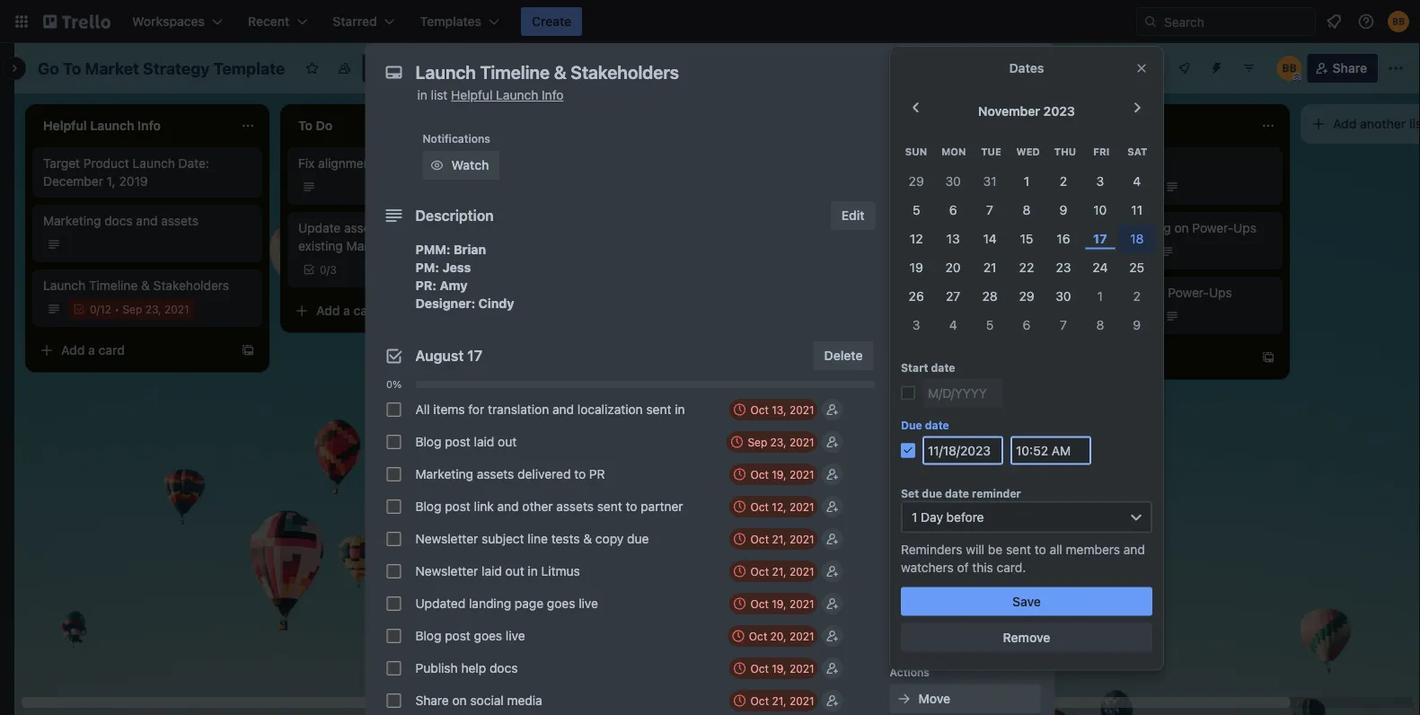 Task type: vqa. For each thing, say whether or not it's contained in the screenshot.


Task type: locate. For each thing, give the bounding box(es) containing it.
23, down launch timeline & stakeholders link
[[145, 303, 161, 315]]

1 oct 19, 2021 button from the top
[[729, 464, 818, 485]]

add inside button
[[1334, 116, 1357, 131]]

marketing inside marketing training on power-ups link
[[1064, 221, 1122, 235]]

Updated landing page goes live checkbox
[[387, 597, 401, 611]]

2021 for all items for translation and localization sent in
[[790, 403, 815, 416]]

2021
[[164, 303, 189, 315], [790, 403, 815, 416], [790, 436, 815, 448], [790, 468, 815, 481], [790, 501, 815, 513], [790, 533, 815, 545], [790, 565, 815, 578], [790, 598, 815, 610], [790, 630, 815, 643], [790, 662, 815, 675], [790, 695, 815, 707]]

oct 21, 2021 button up email
[[729, 561, 818, 582]]

oct 21, 2021 for litmus
[[751, 565, 815, 578]]

laid up landing on the bottom
[[482, 564, 502, 579]]

launch inside target product launch date: december 1, 2019
[[133, 156, 175, 171]]

2020 inside jul 19, 2020 option
[[866, 245, 892, 258]]

december
[[43, 174, 103, 189]]

9 right 14,
[[1134, 317, 1141, 332]]

0 vertical spatial launch
[[496, 88, 539, 102]]

1 vertical spatial 7 button
[[1046, 310, 1082, 339]]

share for share
[[1333, 61, 1368, 75]]

29 button down sun
[[898, 167, 935, 195]]

1 oct 21, 2021 button from the top
[[729, 528, 818, 550]]

1 horizontal spatial 2 button
[[1119, 282, 1156, 310]]

power ups image
[[1178, 61, 1192, 75]]

28 button
[[972, 282, 1009, 310]]

0 horizontal spatial 2 button
[[1046, 167, 1082, 195]]

launch
[[496, 88, 539, 102], [133, 156, 175, 171], [43, 278, 86, 293]]

add a card
[[316, 303, 380, 318], [61, 343, 125, 358], [827, 648, 891, 663]]

0 horizontal spatial 13,
[[772, 403, 787, 416]]

oct 19, 2021 button up oct 20, 2021 button
[[729, 593, 818, 615]]

out up marketing assets delivered to pr
[[498, 435, 517, 449]]

create from template… image for marketing docs and assets
[[241, 343, 255, 358]]

&
[[141, 278, 150, 293], [584, 532, 592, 546]]

customize views image
[[448, 59, 466, 77]]

laid down for
[[474, 435, 495, 449]]

6 button down 22 button
[[1009, 310, 1046, 339]]

2020 inside jul 31, 2020 checkbox
[[866, 608, 893, 621]]

1 down the automation
[[948, 608, 953, 621]]

sm image down actions on the right bottom
[[896, 690, 913, 708]]

oct 19, 2021 button up oct 12, 2021 button
[[729, 464, 818, 485]]

1 vertical spatial 2
[[1134, 288, 1141, 303]]

2021 for newsletter subject line tests & copy due
[[790, 533, 815, 545]]

email newsletter
[[809, 584, 906, 599]]

labels link
[[890, 180, 1041, 208]]

0 vertical spatial m/d/yyyy text field
[[923, 379, 1004, 407]]

0 horizontal spatial 4 button
[[935, 310, 972, 339]]

14
[[984, 231, 997, 246]]

7
[[987, 202, 994, 217], [1060, 317, 1067, 332]]

assets up 'tests'
[[557, 499, 594, 514]]

13, inside button
[[772, 403, 787, 416]]

1 vertical spatial bob builder (bobbuilder40) image
[[1278, 56, 1303, 81]]

oct 21, 2021 down the oct 12, 2021
[[751, 533, 815, 545]]

0 for 0 / 12 • sep 23, 2021
[[90, 303, 97, 315]]

newsletter for newsletter subject line tests & copy due
[[416, 532, 478, 546]]

sm image inside cover link
[[896, 329, 913, 347]]

Jul 23, 2020 checkbox
[[809, 306, 899, 327]]

1 button
[[1009, 167, 1046, 195], [1082, 282, 1119, 310]]

0 vertical spatial bob builder (bobbuilder40) image
[[1388, 11, 1410, 32]]

blog for blog post laid out
[[416, 435, 442, 449]]

25 button
[[1119, 253, 1156, 282]]

2020 down in-app announcement
[[867, 310, 894, 323]]

will
[[966, 542, 985, 557]]

1 horizontal spatial /
[[327, 263, 330, 276]]

a down update assorted references on existing marketing pages on the top of the page
[[343, 303, 350, 318]]

1 horizontal spatial due
[[922, 487, 943, 500]]

tue
[[981, 146, 1002, 158]]

a down 0 / 12 • sep 23, 2021
[[88, 343, 95, 358]]

23, inside button
[[771, 436, 787, 448]]

sent right localization
[[647, 402, 672, 417]]

sent
[[647, 402, 672, 417], [597, 499, 623, 514], [1006, 542, 1032, 557]]

sent for in
[[647, 402, 672, 417]]

0 vertical spatial 3
[[1097, 173, 1105, 188]]

pr
[[589, 467, 605, 482]]

/ left •
[[97, 303, 100, 315]]

sm image inside move link
[[896, 690, 913, 708]]

0 vertical spatial docs
[[104, 213, 133, 228]]

All items for translation and localization sent in checkbox
[[387, 403, 401, 417]]

0 vertical spatial jul
[[830, 245, 845, 258]]

help
[[461, 661, 486, 676]]

19, up the 20,
[[772, 598, 787, 610]]

blog left edit
[[809, 221, 835, 235]]

19, up 12,
[[772, 468, 787, 481]]

checklist
[[919, 222, 974, 237]]

0 down existing
[[320, 263, 327, 276]]

assets up link
[[477, 467, 514, 482]]

Aug 21, 2020 checkbox
[[809, 176, 903, 198]]

mon
[[942, 146, 966, 158]]

0 horizontal spatial add a card button
[[32, 336, 234, 365]]

23, for jul 23, 2020
[[848, 310, 864, 323]]

14,
[[1109, 310, 1123, 323]]

ups
[[1234, 221, 1257, 235], [1210, 285, 1233, 300], [928, 412, 949, 425], [988, 546, 1012, 561]]

sm image for watch
[[428, 156, 446, 174]]

3 down 26 button
[[913, 317, 921, 332]]

switch to… image
[[13, 13, 31, 31]]

0 horizontal spatial bob builder (bobbuilder40) image
[[1278, 56, 1303, 81]]

2020 for jul 31, 2020
[[866, 608, 893, 621]]

social promotion link
[[809, 155, 1017, 173]]

blog for blog post goes live
[[416, 629, 442, 643]]

add button
[[919, 620, 985, 634]]

1 vertical spatial out
[[506, 564, 525, 579]]

1 horizontal spatial 5
[[987, 317, 994, 332]]

1 nov from the top
[[1086, 181, 1106, 193]]

Blog post goes live checkbox
[[387, 629, 401, 643]]

2020 for nov 9, 2020
[[1121, 245, 1148, 258]]

oct 19, 2021 button for live
[[729, 593, 818, 615]]

/ for 12
[[97, 303, 100, 315]]

2 down the thu
[[1060, 173, 1068, 188]]

1 vertical spatial share
[[416, 693, 449, 708]]

9 button down sales training on power-ups
[[1119, 310, 1156, 339]]

launch up the 2019
[[133, 156, 175, 171]]

2 horizontal spatial 23,
[[848, 310, 864, 323]]

oct 19, 2021 up the oct 12, 2021
[[751, 468, 815, 481]]

workspace visible image
[[337, 61, 352, 75]]

a down 31,
[[854, 648, 861, 663]]

jul inside jul 23, 2020 'checkbox'
[[830, 310, 845, 323]]

sent up card.
[[1006, 542, 1032, 557]]

21, inside aug 21, 2020 checkbox
[[853, 181, 868, 193]]

blog down all
[[416, 435, 442, 449]]

19, down edit button
[[848, 245, 863, 258]]

13, up "sep 23, 2021"
[[772, 403, 787, 416]]

13, inside checkbox
[[1109, 181, 1123, 193]]

marketing
[[43, 213, 101, 228], [1064, 221, 1122, 235], [347, 239, 404, 253], [416, 467, 474, 482]]

blog for blog post link and other assets sent to partner
[[416, 499, 442, 514]]

star or unstar board image
[[305, 61, 319, 75]]

2 oct 19, 2021 button from the top
[[729, 593, 818, 615]]

social promotion
[[809, 156, 906, 171]]

23
[[1056, 260, 1072, 274]]

0 horizontal spatial /
[[97, 303, 100, 315]]

1 oct 19, 2021 from the top
[[751, 468, 815, 481]]

8
[[1023, 202, 1031, 217], [1097, 317, 1105, 332]]

dates inside button
[[919, 258, 953, 273]]

button
[[946, 620, 985, 634]]

21
[[984, 260, 997, 274]]

social
[[809, 156, 844, 171]]

create from template… image
[[496, 304, 510, 318], [241, 343, 255, 358], [1262, 350, 1276, 365]]

1 horizontal spatial sent
[[647, 402, 672, 417]]

12 left •
[[100, 303, 111, 315]]

training
[[1125, 221, 1172, 235], [1099, 285, 1145, 300]]

29 button down 22
[[1009, 282, 1046, 310]]

3 button up 10
[[1082, 167, 1119, 195]]

copy
[[596, 532, 624, 546]]

Newsletter subject line tests & copy due checkbox
[[387, 532, 401, 546]]

0 vertical spatial a
[[343, 303, 350, 318]]

0 vertical spatial 7
[[987, 202, 994, 217]]

2020 up 11
[[1126, 181, 1153, 193]]

2 vertical spatial oct 21, 2021 button
[[729, 690, 818, 712]]

0 horizontal spatial 23,
[[145, 303, 161, 315]]

m/d/yyyy text field up google drive
[[923, 436, 1004, 465]]

date right start
[[931, 362, 956, 374]]

oct 19, 2021 button
[[729, 464, 818, 485], [729, 593, 818, 615], [729, 658, 818, 679]]

launch inside launch timeline & stakeholders link
[[43, 278, 86, 293]]

training for marketing
[[1125, 221, 1172, 235]]

1 vertical spatial 8 button
[[1082, 310, 1119, 339]]

2020 for aug 21, 2020
[[871, 181, 897, 193]]

remove
[[1003, 630, 1051, 645]]

oct for other
[[751, 501, 769, 513]]

M/D/YYYY text field
[[923, 379, 1004, 407], [923, 436, 1004, 465]]

goes right page on the left bottom of page
[[547, 596, 576, 611]]

2 oct 21, 2021 button from the top
[[729, 561, 818, 582]]

blog post laid out
[[416, 435, 517, 449]]

bob builder (bobbuilder40) image left share button
[[1278, 56, 1303, 81]]

11
[[1132, 202, 1143, 217]]

2 vertical spatial jul
[[830, 608, 845, 621]]

sep down oct 13, 2021 button
[[748, 436, 768, 448]]

share down "publish"
[[416, 693, 449, 708]]

2020 for nov 13, 2020
[[1126, 181, 1153, 193]]

Jul 31, 2020 checkbox
[[809, 604, 898, 625]]

7 down 31 button
[[987, 202, 994, 217]]

2 nov from the top
[[1086, 245, 1106, 258]]

sm image up start
[[896, 329, 913, 347]]

add a card down jul 31, 2020
[[827, 648, 891, 663]]

/pricing
[[430, 156, 474, 171]]

info
[[542, 88, 564, 102]]

sm image inside the labels link
[[896, 185, 913, 203]]

sm image
[[896, 149, 913, 167], [428, 156, 446, 174], [896, 185, 913, 203], [896, 329, 913, 347], [896, 690, 913, 708]]

and right members
[[1124, 542, 1146, 557]]

2 vertical spatial add a card button
[[798, 642, 999, 670]]

2 oct 21, 2021 from the top
[[751, 565, 815, 578]]

0 horizontal spatial 1 button
[[1009, 167, 1046, 195]]

1 vertical spatial laid
[[482, 564, 502, 579]]

drive
[[964, 474, 995, 489]]

docs right the help
[[490, 661, 518, 676]]

card for marketing docs and assets
[[98, 343, 125, 358]]

1 vertical spatial /
[[97, 303, 100, 315]]

launch timeline & stakeholders
[[43, 278, 229, 293]]

sep inside button
[[748, 436, 768, 448]]

2 vertical spatial add a card
[[827, 648, 891, 663]]

0 horizontal spatial 2
[[1060, 173, 1068, 188]]

27
[[946, 288, 961, 303]]

on left social
[[453, 693, 467, 708]]

9 button up 16
[[1046, 195, 1082, 224]]

blog up "publish"
[[416, 629, 442, 643]]

nov up 10
[[1086, 181, 1106, 193]]

2 vertical spatial oct 21, 2021
[[751, 695, 815, 707]]

nov 9, 2020
[[1086, 245, 1148, 258]]

9 for 9 button to the bottom
[[1134, 317, 1141, 332]]

3 oct 21, 2021 button from the top
[[729, 690, 818, 712]]

0 horizontal spatial 17
[[468, 347, 483, 364]]

0 vertical spatial 8
[[1023, 202, 1031, 217]]

2 for the 2 button to the bottom
[[1134, 288, 1141, 303]]

0 horizontal spatial 12
[[100, 303, 111, 315]]

2 button
[[1046, 167, 1082, 195], [1119, 282, 1156, 310]]

1 horizontal spatial 0
[[320, 263, 327, 276]]

0 horizontal spatial add a card
[[61, 343, 125, 358]]

1 vertical spatial live
[[506, 629, 525, 643]]

12 up 19
[[910, 231, 923, 246]]

to left pr
[[574, 467, 586, 482]]

assorted
[[344, 221, 395, 235]]

19,
[[848, 245, 863, 258], [772, 468, 787, 481], [772, 598, 787, 610], [772, 662, 787, 675]]

16 button
[[1046, 224, 1082, 253]]

fix alignment issue on /pricing
[[298, 156, 474, 171]]

show menu image
[[1388, 59, 1405, 77]]

create from template… image
[[1006, 649, 1021, 663]]

share inside august 17 group
[[416, 693, 449, 708]]

0 horizontal spatial 6
[[950, 202, 958, 217]]

aug 21, 2020
[[830, 181, 897, 193]]

newsletter down link
[[416, 532, 478, 546]]

Blog post link and other assets sent to partner checkbox
[[387, 500, 401, 514]]

0 vertical spatial in
[[417, 88, 428, 102]]

docs inside august 17 group
[[490, 661, 518, 676]]

1 horizontal spatial 8
[[1097, 317, 1105, 332]]

9 for 9 button to the left
[[1060, 202, 1068, 217]]

1 vertical spatial date
[[925, 419, 950, 432]]

0 horizontal spatial 30
[[946, 173, 961, 188]]

due inside august 17 group
[[627, 532, 649, 546]]

last month image
[[906, 97, 927, 119]]

target
[[43, 156, 80, 171]]

30 down 'members'
[[946, 173, 961, 188]]

oct
[[751, 403, 769, 416], [751, 468, 769, 481], [751, 501, 769, 513], [751, 533, 769, 545], [751, 565, 769, 578], [751, 598, 769, 610], [749, 630, 768, 643], [751, 662, 769, 675], [751, 695, 769, 707]]

oct for pr
[[751, 468, 769, 481]]

9 button
[[1046, 195, 1082, 224], [1119, 310, 1156, 339]]

8 button down "sales"
[[1082, 310, 1119, 339]]

17 right the august
[[468, 347, 483, 364]]

1 oct 21, 2021 from the top
[[751, 533, 815, 545]]

jul inside jul 31, 2020 checkbox
[[830, 608, 845, 621]]

post
[[838, 221, 864, 235], [445, 435, 471, 449], [445, 499, 471, 514], [445, 629, 471, 643]]

2020 right 31,
[[866, 608, 893, 621]]

4 button down attachment
[[935, 310, 972, 339]]

add a card down •
[[61, 343, 125, 358]]

17
[[1094, 231, 1108, 246], [468, 347, 483, 364]]

marketing for marketing training on power-ups
[[1064, 221, 1122, 235]]

august 17
[[416, 347, 483, 364]]

power-
[[1193, 221, 1234, 235], [1168, 285, 1210, 300], [890, 412, 928, 425], [946, 546, 988, 561]]

3 down existing
[[330, 263, 337, 276]]

1 vertical spatial jul
[[830, 310, 845, 323]]

1 horizontal spatial 8 button
[[1082, 310, 1119, 339]]

1 m/d/yyyy text field from the top
[[923, 379, 1004, 407]]

1 horizontal spatial 7 button
[[1046, 310, 1082, 339]]

0 vertical spatial add a card
[[316, 303, 380, 318]]

2020 right 14,
[[1126, 310, 1153, 323]]

and inside reminders will be sent to all members and watchers of this card.
[[1124, 542, 1146, 557]]

1 jul from the top
[[830, 245, 845, 258]]

dates
[[1010, 61, 1045, 75], [919, 258, 953, 273]]

28
[[983, 288, 998, 303]]

19, down the 20,
[[772, 662, 787, 675]]

3 down messaging
[[1097, 173, 1105, 188]]

8 button up 15
[[1009, 195, 1046, 224]]

date up before
[[945, 487, 970, 500]]

2020 inside jul 23, 2020 'checkbox'
[[867, 310, 894, 323]]

1 horizontal spatial 9 button
[[1119, 310, 1156, 339]]

nov left 14,
[[1086, 310, 1106, 323]]

card for blog post - announcement
[[864, 648, 891, 663]]

Share on social media checkbox
[[387, 694, 401, 708]]

2020 inside aug 21, 2020 checkbox
[[871, 181, 897, 193]]

a for docs
[[88, 343, 95, 358]]

2020 inside the nov 13, 2020 checkbox
[[1126, 181, 1153, 193]]

oct 21, 2021 button for litmus
[[729, 561, 818, 582]]

0 vertical spatial 2 button
[[1046, 167, 1082, 195]]

newsletter for newsletter laid out in litmus
[[416, 564, 478, 579]]

/ down existing
[[327, 263, 330, 276]]

fix alignment issue on /pricing link
[[298, 155, 507, 173]]

2 oct 19, 2021 from the top
[[751, 598, 815, 610]]

1 horizontal spatial launch
[[133, 156, 175, 171]]

date
[[931, 362, 956, 374], [925, 419, 950, 432], [945, 487, 970, 500]]

jul 23, 2020
[[830, 310, 894, 323]]

13, for oct
[[772, 403, 787, 416]]

newsletter up jul 31, 2020
[[843, 584, 906, 599]]

Marketing assets delivered to PR checkbox
[[387, 467, 401, 482]]

marketing inside august 17 group
[[416, 467, 474, 482]]

1 vertical spatial 5 button
[[972, 310, 1009, 339]]

1 vertical spatial newsletter
[[416, 564, 478, 579]]

pm:
[[416, 260, 439, 275]]

existing
[[298, 239, 343, 253]]

oct 19, 2021 down oct 20, 2021
[[751, 662, 815, 675]]

1 vertical spatial docs
[[490, 661, 518, 676]]

0 vertical spatial 9
[[1060, 202, 1068, 217]]

0 vertical spatial newsletter
[[416, 532, 478, 546]]

0%
[[386, 379, 402, 390]]

oct 21, 2021 button for &
[[729, 528, 818, 550]]

4 down attachment
[[950, 317, 958, 332]]

move link
[[890, 685, 1041, 714]]

1 day before
[[912, 509, 985, 524]]

live down the updated landing page goes live
[[506, 629, 525, 643]]

5 for right 5 button
[[987, 317, 994, 332]]

jul inside jul 19, 2020 option
[[830, 245, 845, 258]]

2 horizontal spatial launch
[[496, 88, 539, 102]]

2020 down promotion
[[871, 181, 897, 193]]

ups inside marketing training on power-ups link
[[1234, 221, 1257, 235]]

0 horizontal spatial 29
[[909, 173, 924, 188]]

nov
[[1086, 181, 1106, 193], [1086, 245, 1106, 258], [1086, 310, 1106, 323]]

add power-ups link
[[890, 539, 1041, 568]]

None text field
[[407, 56, 1000, 88]]

0 vertical spatial oct 19, 2021
[[751, 468, 815, 481]]

2 m/d/yyyy text field from the top
[[923, 436, 1004, 465]]

a for assorted
[[343, 303, 350, 318]]

add a card for post
[[827, 648, 891, 663]]

18
[[1131, 231, 1144, 246]]

marketing training on power-ups
[[1064, 221, 1257, 235]]

7 button
[[972, 195, 1009, 224], [1046, 310, 1082, 339]]

Blog post laid out checkbox
[[387, 435, 401, 449]]

announcement inside "link"
[[852, 285, 940, 300]]

on inside august 17 group
[[453, 693, 467, 708]]

1 right "sales"
[[1098, 288, 1104, 303]]

1 horizontal spatial 9
[[1134, 317, 1141, 332]]

27 button
[[935, 282, 972, 310]]

23, down the oct 13, 2021
[[771, 436, 787, 448]]

2
[[1060, 173, 1068, 188], [1134, 288, 1141, 303]]

1 vertical spatial 6
[[1023, 317, 1031, 332]]

13, for nov
[[1109, 181, 1123, 193]]

bob builder (bobbuilder40) image
[[1388, 11, 1410, 32], [1278, 56, 1303, 81]]

0 horizontal spatial launch
[[43, 278, 86, 293]]

oct 21, 2021 up email
[[751, 565, 815, 578]]

update assorted references on existing marketing pages
[[298, 221, 478, 253]]

add a card button down jul 31, 2020
[[798, 642, 999, 670]]

/
[[327, 263, 330, 276], [97, 303, 100, 315]]

4 down the doc
[[1134, 173, 1141, 188]]

2 vertical spatial oct 19, 2021
[[751, 662, 815, 675]]

0 horizontal spatial 3
[[330, 263, 337, 276]]

cover link
[[890, 324, 1041, 352]]

Add time text field
[[1011, 436, 1092, 465]]

sm image down social promotion link
[[896, 185, 913, 203]]

oct for &
[[751, 533, 769, 545]]

2 vertical spatial oct 19, 2021 button
[[729, 658, 818, 679]]

1 vertical spatial 5
[[987, 317, 994, 332]]

go to market strategy template
[[38, 58, 285, 78]]

0 vertical spatial 6
[[950, 202, 958, 217]]

2 horizontal spatial in
[[675, 402, 685, 417]]

marketing for marketing docs and assets
[[43, 213, 101, 228]]

Jul 19, 2020 checkbox
[[809, 241, 898, 262]]

watch button
[[423, 151, 500, 180]]

due right copy
[[627, 532, 649, 546]]

19, for publish help docs
[[772, 662, 787, 675]]

marketing for marketing assets delivered to pr
[[416, 467, 474, 482]]

0 vertical spatial 4 button
[[1119, 167, 1156, 195]]

9 up 16
[[1060, 202, 1068, 217]]

0 vertical spatial nov
[[1086, 181, 1106, 193]]

0 horizontal spatial 29 button
[[898, 167, 935, 195]]

3 jul from the top
[[830, 608, 845, 621]]

0 vertical spatial live
[[579, 596, 598, 611]]

0 horizontal spatial a
[[88, 343, 95, 358]]

launch left timeline
[[43, 278, 86, 293]]

0 vertical spatial date
[[931, 362, 956, 374]]

2 vertical spatial launch
[[43, 278, 86, 293]]

oct 19, 2021 for live
[[751, 598, 815, 610]]

2020 inside nov 14, 2020 checkbox
[[1126, 310, 1153, 323]]

post up publish help docs
[[445, 629, 471, 643]]

search image
[[1144, 14, 1158, 29]]

announcement
[[876, 221, 964, 235], [852, 285, 940, 300]]

0 for 0 / 3
[[320, 263, 327, 276]]

23, down in-app announcement
[[848, 310, 864, 323]]

november 2023
[[979, 104, 1076, 119]]

2020 inside nov 9, 2020 checkbox
[[1121, 245, 1148, 258]]

sent up copy
[[597, 499, 623, 514]]

nov up 24
[[1086, 245, 1106, 258]]

newsletter up the updated
[[416, 564, 478, 579]]

2020 for nov 14, 2020
[[1126, 310, 1153, 323]]

17 button
[[1082, 224, 1119, 253]]

1,
[[107, 174, 116, 189]]

Nov 9, 2020 checkbox
[[1064, 241, 1153, 262]]

2 vertical spatial assets
[[557, 499, 594, 514]]

1 horizontal spatial in
[[528, 564, 538, 579]]

oct 19, 2021 button down oct 20, 2021 button
[[729, 658, 818, 679]]

1 horizontal spatial 13,
[[1109, 181, 1123, 193]]

2 jul from the top
[[830, 310, 845, 323]]

to
[[914, 125, 925, 137], [574, 467, 586, 482], [626, 499, 638, 514], [1035, 542, 1047, 557]]

23, inside 'checkbox'
[[848, 310, 864, 323]]

6 down 22 button
[[1023, 317, 1031, 332]]

2 horizontal spatial a
[[854, 648, 861, 663]]

1 horizontal spatial sep
[[748, 436, 768, 448]]

1 horizontal spatial goes
[[547, 596, 576, 611]]

sm image inside 'watch' 'button'
[[428, 156, 446, 174]]

1 horizontal spatial 12
[[910, 231, 923, 246]]

oct 12, 2021
[[751, 501, 815, 513]]

sm image inside members link
[[896, 149, 913, 167]]

0 left •
[[90, 303, 97, 315]]

0 vertical spatial oct 19, 2021 button
[[729, 464, 818, 485]]

2 left on
[[1134, 288, 1141, 303]]

3 nov from the top
[[1086, 310, 1106, 323]]

attachment button
[[890, 288, 1041, 316]]

30 down '23' button
[[1056, 288, 1072, 303]]

5 up blog post - announcement link
[[913, 202, 921, 217]]

marketing docs and assets
[[43, 213, 199, 228]]

29 down social promotion link
[[909, 173, 924, 188]]

marketing assets delivered to pr
[[416, 467, 605, 482]]

25
[[1130, 260, 1145, 274]]

21, for newsletter laid out in litmus
[[772, 565, 787, 578]]

share inside button
[[1333, 61, 1368, 75]]

26 button
[[898, 282, 935, 310]]



Task type: describe. For each thing, give the bounding box(es) containing it.
10 button
[[1082, 195, 1119, 224]]

share for share on social media
[[416, 693, 449, 708]]

link
[[474, 499, 494, 514]]

marketing inside update assorted references on existing marketing pages
[[347, 239, 404, 253]]

dates button
[[890, 252, 1041, 280]]

1 horizontal spatial 29 button
[[1009, 282, 1046, 310]]

add power-ups
[[919, 546, 1012, 561]]

ups inside add power-ups link
[[988, 546, 1012, 561]]

add a card for docs
[[61, 343, 125, 358]]

create from template… image for update assorted references on existing marketing pages
[[496, 304, 510, 318]]

localization
[[578, 402, 643, 417]]

1 horizontal spatial 7
[[1060, 317, 1067, 332]]

2 vertical spatial in
[[528, 564, 538, 579]]

13 button
[[935, 224, 972, 253]]

add a card button for and
[[32, 336, 234, 365]]

brian
[[454, 242, 486, 257]]

pmm: brian pm: jess pr: amy designer: cindy
[[416, 242, 515, 311]]

board link
[[363, 54, 439, 83]]

22
[[1020, 260, 1035, 274]]

Nov 14, 2020 checkbox
[[1064, 306, 1158, 327]]

0 horizontal spatial 6 button
[[935, 195, 972, 224]]

sent for to
[[597, 499, 623, 514]]

move
[[919, 692, 951, 706]]

1 vertical spatial 4
[[950, 317, 958, 332]]

0 horizontal spatial 9 button
[[1046, 195, 1082, 224]]

all items for translation and localization sent in
[[416, 402, 685, 417]]

20 button
[[935, 253, 972, 282]]

0 vertical spatial out
[[498, 435, 517, 449]]

another
[[1361, 116, 1407, 131]]

0 vertical spatial dates
[[1010, 61, 1045, 75]]

of
[[958, 560, 969, 575]]

subject
[[482, 532, 524, 546]]

a for post
[[854, 648, 861, 663]]

add a card button for references
[[288, 297, 489, 325]]

2020 for jul 23, 2020
[[867, 310, 894, 323]]

19, for updated landing page goes live
[[772, 598, 787, 610]]

24 button
[[1082, 253, 1119, 282]]

start
[[901, 362, 929, 374]]

launch timeline & stakeholders link
[[43, 277, 252, 295]]

2 vertical spatial 3
[[913, 317, 921, 332]]

marketing training on power-ups link
[[1064, 219, 1272, 237]]

actions
[[890, 666, 930, 678]]

sales
[[1064, 285, 1095, 300]]

•
[[114, 303, 120, 315]]

oct 19, 2021 button for pr
[[729, 464, 818, 485]]

20,
[[771, 630, 787, 643]]

november
[[979, 104, 1041, 119]]

oct 21, 2021 for &
[[751, 533, 815, 545]]

2020 for jul 19, 2020
[[866, 245, 892, 258]]

1 horizontal spatial live
[[579, 596, 598, 611]]

17 inside button
[[1094, 231, 1108, 246]]

add to card
[[890, 125, 951, 137]]

3 oct 21, 2021 from the top
[[751, 695, 815, 707]]

save
[[1013, 594, 1041, 609]]

0 horizontal spatial &
[[141, 278, 150, 293]]

sep 23, 2021
[[748, 436, 815, 448]]

blog post - announcement
[[809, 221, 964, 235]]

in-app announcement link
[[809, 284, 1017, 302]]

card.
[[997, 560, 1027, 575]]

sm image for move
[[896, 690, 913, 708]]

newsletter subject line tests & copy due
[[416, 532, 649, 546]]

10
[[1094, 202, 1107, 217]]

set
[[901, 487, 920, 500]]

custom fields
[[919, 366, 1003, 381]]

date:
[[178, 156, 209, 171]]

3 oct 19, 2021 button from the top
[[729, 658, 818, 679]]

21, for newsletter subject line tests & copy due
[[772, 533, 787, 545]]

jul 19, 2020
[[830, 245, 892, 258]]

0 horizontal spatial docs
[[104, 213, 133, 228]]

to up sun
[[914, 125, 925, 137]]

google
[[919, 474, 961, 489]]

31,
[[848, 608, 863, 621]]

2021 for blog post laid out
[[790, 436, 815, 448]]

2021 for updated landing page goes live
[[790, 598, 815, 610]]

edit button
[[831, 201, 876, 230]]

0 vertical spatial 29 button
[[898, 167, 935, 195]]

to inside reminders will be sent to all members and watchers of this card.
[[1035, 542, 1047, 557]]

2021 for marketing assets delivered to pr
[[790, 468, 815, 481]]

0 horizontal spatial 30 button
[[935, 167, 972, 195]]

jul for post
[[830, 245, 845, 258]]

sat
[[1128, 146, 1148, 158]]

on inside update assorted references on existing marketing pages
[[464, 221, 478, 235]]

m/d/yyyy text field for start date
[[923, 379, 1004, 407]]

15 button
[[1009, 224, 1046, 253]]

helpful
[[451, 88, 493, 102]]

0 vertical spatial 7 button
[[972, 195, 1009, 224]]

sm image for members
[[896, 149, 913, 167]]

post for laid
[[445, 435, 471, 449]]

19
[[910, 260, 924, 274]]

checklist link
[[890, 216, 1041, 244]]

sent inside reminders will be sent to all members and watchers of this card.
[[1006, 542, 1032, 557]]

august 17 group
[[380, 394, 876, 715]]

1 horizontal spatial 4
[[1134, 173, 1141, 188]]

2019
[[119, 174, 148, 189]]

litmus
[[541, 564, 580, 579]]

jul for app
[[830, 310, 845, 323]]

pages
[[408, 239, 443, 253]]

card up mon
[[928, 125, 951, 137]]

sales training on power-ups
[[1064, 285, 1233, 300]]

1 vertical spatial in
[[675, 402, 685, 417]]

nov 14, 2020
[[1086, 310, 1153, 323]]

1 horizontal spatial 3 button
[[1082, 167, 1119, 195]]

2 for top the 2 button
[[1060, 173, 1068, 188]]

1 vertical spatial 6 button
[[1009, 310, 1046, 339]]

m/d/yyyy text field for due date
[[923, 436, 1004, 465]]

& inside august 17 group
[[584, 532, 592, 546]]

add a card for assorted
[[316, 303, 380, 318]]

1 horizontal spatial 5 button
[[972, 310, 1009, 339]]

cover
[[919, 330, 954, 345]]

translation
[[488, 402, 549, 417]]

share on social media
[[416, 693, 543, 708]]

1 vertical spatial 30
[[1056, 288, 1072, 303]]

notifications
[[423, 132, 491, 145]]

3 oct 19, 2021 from the top
[[751, 662, 815, 675]]

1 horizontal spatial bob builder (bobbuilder40) image
[[1388, 11, 1410, 32]]

create
[[532, 14, 572, 29]]

messaging doc
[[1064, 156, 1153, 171]]

on right issue
[[412, 156, 427, 171]]

2 horizontal spatial create from template… image
[[1262, 350, 1276, 365]]

2021 for share on social media
[[790, 695, 815, 707]]

delete link
[[814, 341, 874, 370]]

1 down "wed"
[[1024, 173, 1030, 188]]

oct for and
[[751, 403, 769, 416]]

19, inside option
[[848, 245, 863, 258]]

oct for live
[[751, 598, 769, 610]]

watch
[[452, 158, 489, 173]]

and right link
[[497, 499, 519, 514]]

Publish help docs checkbox
[[387, 661, 401, 676]]

due
[[901, 419, 923, 432]]

0 horizontal spatial in
[[417, 88, 428, 102]]

sm image for cover
[[896, 329, 913, 347]]

2021 for blog post link and other assets sent to partner
[[790, 501, 815, 513]]

Newsletter laid out in Litmus checkbox
[[387, 564, 401, 579]]

1 vertical spatial 8
[[1097, 317, 1105, 332]]

board
[[393, 61, 428, 75]]

go
[[38, 58, 59, 78]]

fix
[[298, 156, 315, 171]]

august
[[416, 347, 464, 364]]

blog post - announcement link
[[809, 219, 1017, 237]]

primary element
[[0, 0, 1421, 43]]

1 vertical spatial goes
[[474, 629, 502, 643]]

26
[[909, 288, 924, 303]]

1 vertical spatial 2 button
[[1119, 282, 1156, 310]]

blog for blog post - announcement
[[809, 221, 835, 235]]

nov for marketing
[[1086, 245, 1106, 258]]

to left partner
[[626, 499, 638, 514]]

labels
[[919, 186, 958, 201]]

2021 for newsletter laid out in litmus
[[790, 565, 815, 578]]

post for link
[[445, 499, 471, 514]]

/ for 3
[[327, 263, 330, 276]]

Nov 13, 2020 checkbox
[[1064, 176, 1158, 198]]

12 inside button
[[910, 231, 923, 246]]

21, for share on social media
[[772, 695, 787, 707]]

0 horizontal spatial 8 button
[[1009, 195, 1046, 224]]

Board name text field
[[29, 54, 294, 83]]

stakeholders
[[153, 278, 229, 293]]

calendar power-up image
[[1048, 60, 1062, 75]]

oct for litmus
[[751, 565, 769, 578]]

add another lis button
[[1301, 104, 1421, 144]]

2021 for blog post goes live
[[790, 630, 815, 643]]

oct 20, 2021
[[749, 630, 815, 643]]

training for sales
[[1099, 285, 1145, 300]]

share button
[[1308, 54, 1379, 83]]

1 vertical spatial 17
[[468, 347, 483, 364]]

2 vertical spatial newsletter
[[843, 584, 906, 599]]

and down the 2019
[[136, 213, 158, 228]]

0 notifications image
[[1324, 11, 1345, 32]]

23, for sep 23, 2021
[[771, 436, 787, 448]]

add a card button for -
[[798, 642, 999, 670]]

ups inside sales training on power-ups link
[[1210, 285, 1233, 300]]

close popover image
[[1135, 61, 1149, 75]]

date for due date
[[925, 419, 950, 432]]

23 button
[[1046, 253, 1082, 282]]

20
[[946, 260, 961, 274]]

0 vertical spatial 29
[[909, 173, 924, 188]]

0 horizontal spatial live
[[506, 629, 525, 643]]

email
[[809, 584, 840, 599]]

0 vertical spatial assets
[[161, 213, 199, 228]]

reminder
[[972, 487, 1022, 500]]

0 horizontal spatial 8
[[1023, 202, 1031, 217]]

add inside button
[[919, 620, 943, 634]]

landing
[[469, 596, 511, 611]]

0 horizontal spatial 3 button
[[898, 310, 935, 339]]

post for -
[[838, 221, 864, 235]]

19, for marketing assets delivered to pr
[[772, 468, 787, 481]]

for
[[469, 402, 485, 417]]

1 left day
[[912, 509, 918, 524]]

edit
[[842, 208, 865, 223]]

market
[[85, 58, 139, 78]]

card for update assorted references on existing marketing pages
[[354, 303, 380, 318]]

in list helpful launch info
[[417, 88, 564, 102]]

-
[[867, 221, 873, 235]]

and right 'translation'
[[553, 402, 574, 417]]

next month image
[[1127, 97, 1149, 119]]

oct 19, 2021 for pr
[[751, 468, 815, 481]]

1 vertical spatial 29
[[1019, 288, 1035, 303]]

0 horizontal spatial sep
[[123, 303, 142, 315]]

google drive
[[919, 474, 995, 489]]

slack
[[919, 510, 951, 525]]

0 horizontal spatial 5 button
[[898, 195, 935, 224]]

1 horizontal spatial assets
[[477, 467, 514, 482]]

1 horizontal spatial 6
[[1023, 317, 1031, 332]]

2 vertical spatial date
[[945, 487, 970, 500]]

5 for left 5 button
[[913, 202, 921, 217]]

oct 12, 2021 button
[[729, 496, 818, 518]]

nov for messaging
[[1086, 181, 1106, 193]]

on right 18
[[1175, 221, 1190, 235]]

nov for sales
[[1086, 310, 1106, 323]]

0 vertical spatial laid
[[474, 435, 495, 449]]

sm image for labels
[[896, 185, 913, 203]]

Search field
[[1158, 8, 1316, 35]]

reminders will be sent to all members and watchers of this card.
[[901, 542, 1146, 575]]

1 horizontal spatial 30 button
[[1046, 282, 1082, 310]]

sm image
[[896, 221, 913, 239]]

post for goes
[[445, 629, 471, 643]]

open information menu image
[[1358, 13, 1376, 31]]

0 vertical spatial announcement
[[876, 221, 964, 235]]

2021 for publish help docs
[[790, 662, 815, 675]]

date for start date
[[931, 362, 956, 374]]

2 horizontal spatial 3
[[1097, 173, 1105, 188]]

1 vertical spatial 9 button
[[1119, 310, 1156, 339]]

custom fields button
[[890, 365, 1041, 383]]

1 horizontal spatial 1 button
[[1082, 282, 1119, 310]]

create button
[[521, 7, 582, 36]]



